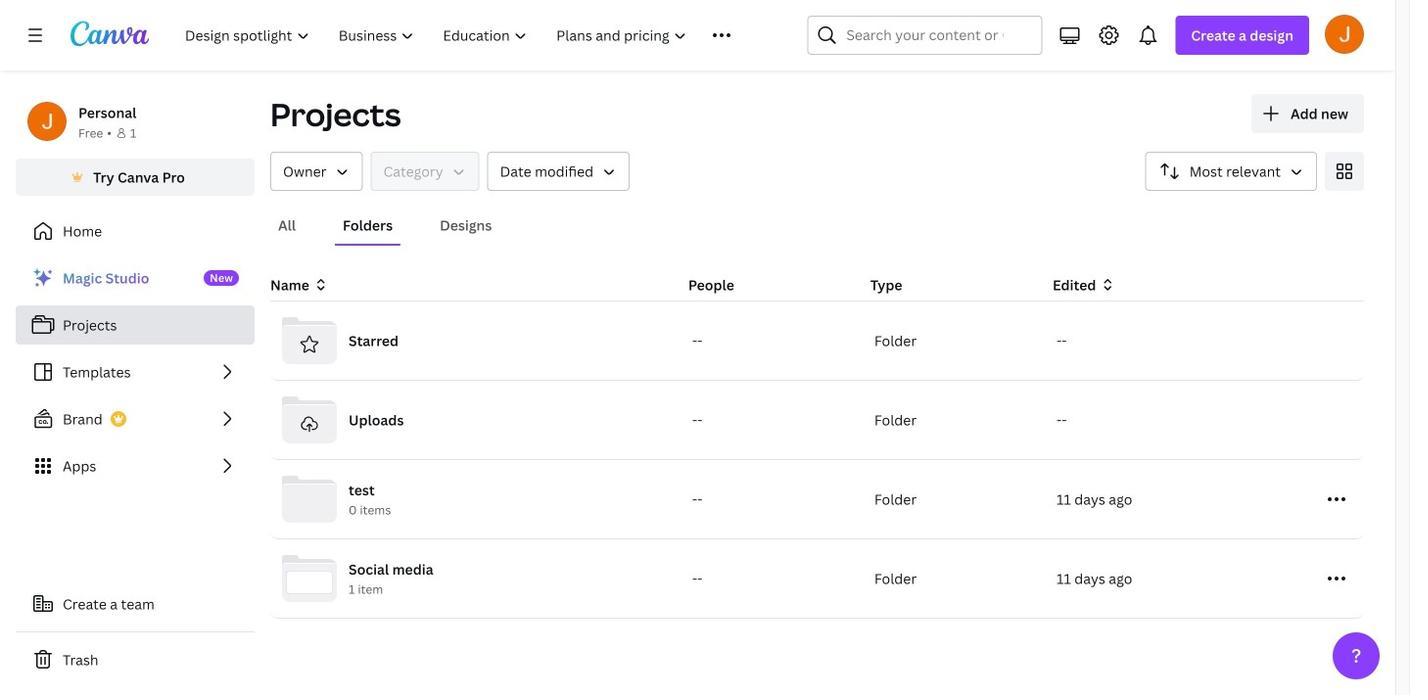Task type: describe. For each thing, give the bounding box(es) containing it.
Category button
[[371, 152, 480, 191]]

jeremy miller image
[[1325, 14, 1364, 54]]

Search search field
[[846, 17, 1003, 54]]

Sort by button
[[1146, 152, 1317, 191]]

Owner button
[[270, 152, 363, 191]]



Task type: locate. For each thing, give the bounding box(es) containing it.
None search field
[[807, 16, 1042, 55]]

list
[[16, 259, 255, 486]]

top level navigation element
[[172, 16, 760, 55], [172, 16, 760, 55]]

Date modified button
[[487, 152, 630, 191]]



